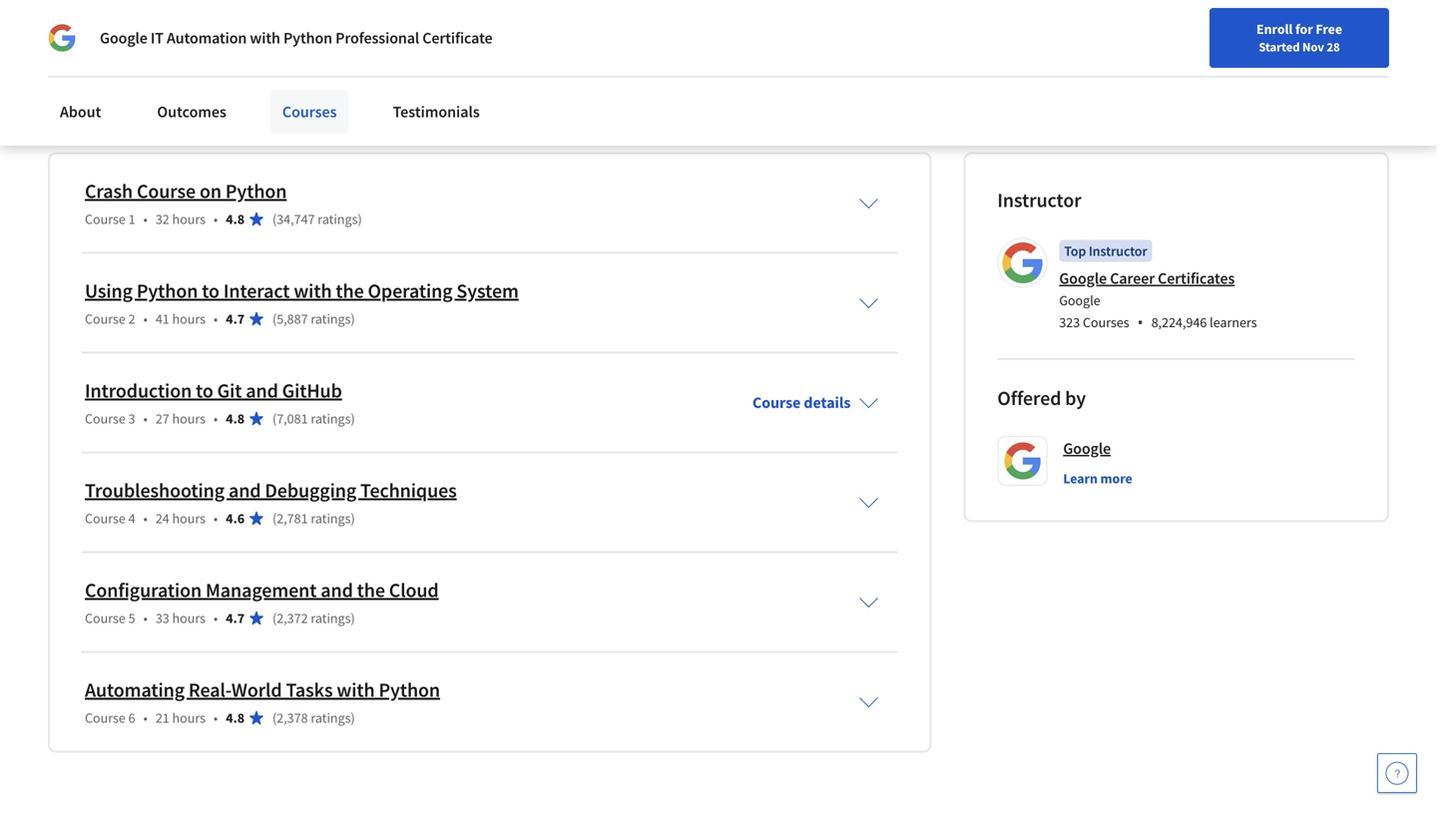 Task type: describe. For each thing, give the bounding box(es) containing it.
professional
[[336, 28, 419, 48]]

nov
[[1303, 39, 1324, 55]]

and up ( 2,372 ratings )
[[321, 578, 353, 603]]

is
[[473, 22, 483, 42]]

( for world
[[272, 709, 277, 727]]

with right tasks
[[337, 678, 375, 703]]

hours for and
[[172, 509, 206, 527]]

• down 'introduction to git and github' link
[[214, 410, 218, 428]]

free
[[1316, 20, 1342, 38]]

0 vertical spatial instructor
[[997, 188, 1082, 213]]

with inside the 'this beginner-level, six-course certificate, developed by google, is designed to provide it professionals with in-demand skills -- including python, git, and it automation -- that can help you advance your career.'
[[730, 22, 760, 42]]

new
[[1000, 63, 1026, 81]]

2,372
[[277, 609, 308, 627]]

to inside the 'this beginner-level, six-course certificate, developed by google, is designed to provide it professionals with in-demand skills -- including python, git, and it automation -- that can help you advance your career.'
[[551, 22, 565, 42]]

34,747
[[277, 210, 315, 228]]

details
[[804, 393, 851, 413]]

interact
[[223, 278, 290, 303]]

offered
[[997, 386, 1061, 411]]

course 4 • 24 hours •
[[85, 509, 218, 527]]

4.8 for world
[[226, 709, 245, 727]]

git
[[217, 378, 242, 403]]

course for crash course on python
[[85, 210, 126, 228]]

testimonials
[[393, 102, 480, 122]]

1 horizontal spatial it
[[274, 46, 286, 66]]

in-
[[763, 22, 780, 42]]

24
[[156, 509, 169, 527]]

4.8 for git
[[226, 410, 245, 428]]

courses link
[[270, 90, 349, 134]]

for
[[1296, 20, 1313, 38]]

automating
[[85, 678, 185, 703]]

techniques
[[360, 478, 457, 503]]

debugging
[[265, 478, 356, 503]]

introduction to git and github
[[85, 378, 342, 403]]

1 vertical spatial the
[[357, 578, 385, 603]]

1
[[128, 210, 135, 228]]

google career certificates link
[[1059, 268, 1235, 288]]

crash
[[85, 179, 133, 204]]

41
[[156, 310, 169, 328]]

( 5,887 ratings )
[[272, 310, 355, 328]]

course 1 • 32 hours •
[[85, 210, 218, 228]]

world
[[231, 678, 282, 703]]

course 5 • 33 hours •
[[85, 609, 218, 627]]

6
[[128, 709, 135, 727]]

using python to interact with the operating system link
[[85, 278, 519, 303]]

can
[[415, 46, 439, 66]]

instructor inside top instructor google career certificates google 323 courses • 8,224,946 learners
[[1089, 242, 1147, 260]]

developed
[[325, 22, 396, 42]]

4.6
[[226, 509, 245, 527]]

system
[[457, 278, 519, 303]]

ratings for techniques
[[311, 509, 351, 527]]

and right git
[[246, 378, 278, 403]]

git,
[[218, 46, 241, 66]]

learners
[[1210, 313, 1257, 331]]

learn more button
[[1063, 469, 1133, 489]]

course details
[[753, 393, 851, 413]]

introduction
[[85, 378, 192, 403]]

) for tasks
[[351, 709, 355, 727]]

1 vertical spatial to
[[202, 278, 220, 303]]

hours for course
[[172, 210, 206, 228]]

google career certificates image
[[1000, 241, 1044, 285]]

( 34,747 ratings )
[[272, 210, 362, 228]]

english
[[1113, 62, 1162, 82]]

career for new
[[1029, 63, 1067, 81]]

• right 1
[[143, 210, 148, 228]]

5
[[128, 609, 135, 627]]

• right 33
[[214, 609, 218, 627]]

this
[[48, 22, 76, 42]]

top instructor google career certificates google 323 courses • 8,224,946 learners
[[1059, 242, 1257, 333]]

introduction to git and github link
[[85, 378, 342, 403]]

ratings for and
[[311, 410, 351, 428]]

skills
[[48, 46, 81, 66]]

2 horizontal spatial it
[[622, 22, 635, 42]]

) for the
[[351, 609, 355, 627]]

• left 4.6
[[214, 509, 218, 527]]

4
[[128, 509, 135, 527]]

on
[[200, 179, 222, 204]]

2,781
[[277, 509, 308, 527]]

ratings for the
[[311, 609, 351, 627]]

for
[[32, 10, 54, 30]]

learn
[[1063, 470, 1098, 488]]

certificate,
[[252, 22, 322, 42]]

course for automating real-world tasks with python
[[85, 709, 126, 727]]

outcomes
[[157, 102, 226, 122]]

4 - from the left
[[376, 46, 381, 66]]

including
[[98, 46, 160, 66]]

0 horizontal spatial it
[[151, 28, 164, 48]]

learn more
[[1063, 470, 1133, 488]]

hours for management
[[172, 609, 206, 627]]

0 vertical spatial courses
[[282, 102, 337, 122]]

3 - from the left
[[371, 46, 376, 66]]

operating
[[368, 278, 453, 303]]

more for read more
[[86, 99, 123, 118]]

google link
[[1063, 436, 1111, 461]]

• right 41
[[214, 310, 218, 328]]

course for using python to interact with the operating system
[[85, 310, 126, 328]]

ratings for tasks
[[311, 709, 351, 727]]

certificates
[[1158, 268, 1235, 288]]

enroll
[[1257, 20, 1293, 38]]

• right 2 on the top of page
[[143, 310, 148, 328]]

2 vertical spatial to
[[196, 378, 213, 403]]

read more button
[[48, 98, 123, 119]]



Task type: vqa. For each thing, say whether or not it's contained in the screenshot.


Task type: locate. For each thing, give the bounding box(es) containing it.
0 horizontal spatial your
[[561, 46, 592, 66]]

course left 3
[[85, 410, 126, 428]]

1 horizontal spatial career
[[1110, 268, 1155, 288]]

1 vertical spatial 4.7
[[226, 609, 245, 627]]

) down https://www.coursera.org/google career certificates icon
[[351, 509, 355, 527]]

4.8 down the world
[[226, 709, 245, 727]]

tasks
[[286, 678, 333, 703]]

by inside the 'this beginner-level, six-course certificate, developed by google, is designed to provide it professionals with in-demand skills -- including python, git, and it automation -- that can help you advance your career.'
[[399, 22, 415, 42]]

to
[[551, 22, 565, 42], [202, 278, 220, 303], [196, 378, 213, 403]]

323
[[1059, 313, 1080, 331]]

ratings right the 5,887
[[311, 310, 351, 328]]

( down interact
[[272, 310, 277, 328]]

( down "introduction to git and github"
[[272, 410, 277, 428]]

github
[[282, 378, 342, 403]]

and up 4.6
[[229, 478, 261, 503]]

0 horizontal spatial career
[[1029, 63, 1067, 81]]

courses
[[282, 102, 337, 122], [1083, 313, 1130, 331]]

show notifications image
[[1226, 65, 1250, 89]]

0 vertical spatial 4.8
[[226, 210, 245, 228]]

2 hours from the top
[[172, 310, 206, 328]]

hours right 27 on the left
[[172, 410, 206, 428]]

outcomes link
[[145, 90, 238, 134]]

with
[[730, 22, 760, 42], [250, 28, 280, 48], [294, 278, 332, 303], [337, 678, 375, 703]]

your right find
[[970, 63, 997, 81]]

4.7 down management
[[226, 609, 245, 627]]

hours right 32
[[172, 210, 206, 228]]

by up 'that'
[[399, 22, 415, 42]]

more right the learn
[[1101, 470, 1133, 488]]

4.8 down crash course on python "link"
[[226, 210, 245, 228]]

5,887
[[277, 310, 308, 328]]

6 hours from the top
[[172, 709, 206, 727]]

find your new career
[[942, 63, 1067, 81]]

course left 1
[[85, 210, 126, 228]]

hours right 21
[[172, 709, 206, 727]]

2 - from the left
[[89, 46, 94, 66]]

real-
[[189, 678, 231, 703]]

) for and
[[351, 410, 355, 428]]

ratings right 34,747
[[318, 210, 358, 228]]

provide
[[568, 22, 619, 42]]

0 vertical spatial the
[[336, 278, 364, 303]]

ratings for python
[[318, 210, 358, 228]]

top
[[1064, 242, 1086, 260]]

course for introduction to git and github
[[85, 410, 126, 428]]

) right the 2,378
[[351, 709, 355, 727]]

to left interact
[[202, 278, 220, 303]]

1 4.7 from the top
[[226, 310, 245, 328]]

opens in a new tab image
[[351, 440, 367, 456]]

course left 5
[[85, 609, 126, 627]]

• right 3
[[143, 410, 148, 428]]

designed
[[487, 22, 548, 42]]

your
[[561, 46, 592, 66], [970, 63, 997, 81]]

1 4.8 from the top
[[226, 210, 245, 228]]

crash course on python
[[85, 179, 287, 204]]

2 ( from the top
[[272, 310, 277, 328]]

( down configuration management and the cloud link
[[272, 609, 277, 627]]

more for learn more
[[1101, 470, 1133, 488]]

read more
[[48, 99, 123, 118]]

your inside find your new career link
[[970, 63, 997, 81]]

troubleshooting and debugging techniques link
[[85, 478, 457, 503]]

career right new on the right top of page
[[1029, 63, 1067, 81]]

find your new career link
[[932, 60, 1077, 85]]

configuration management and the cloud
[[85, 578, 439, 603]]

( for to
[[272, 310, 277, 328]]

automation
[[289, 46, 368, 66]]

3 ( from the top
[[272, 410, 277, 428]]

2 vertical spatial 4.8
[[226, 709, 245, 727]]

this beginner-level, six-course certificate, developed by google, is designed to provide it professionals with in-demand skills -- including python, git, and it automation -- that can help you advance your career.
[[48, 22, 839, 66]]

course left 6
[[85, 709, 126, 727]]

4.8 down git
[[226, 410, 245, 428]]

career.
[[595, 46, 640, 66]]

1 ( from the top
[[272, 210, 277, 228]]

course left 4
[[85, 509, 126, 527]]

1 horizontal spatial your
[[970, 63, 997, 81]]

more inside button
[[1101, 470, 1133, 488]]

28
[[1327, 39, 1340, 55]]

by right offered
[[1065, 386, 1086, 411]]

( down troubleshooting and debugging techniques link
[[272, 509, 277, 527]]

• right 6
[[143, 709, 148, 727]]

-
[[84, 46, 89, 66], [89, 46, 94, 66], [371, 46, 376, 66], [376, 46, 381, 66]]

• left 8,224,946
[[1138, 311, 1144, 333]]

career left certificates
[[1110, 268, 1155, 288]]

3 4.8 from the top
[[226, 709, 245, 727]]

8,224,946
[[1152, 313, 1207, 331]]

demand
[[780, 22, 836, 42]]

33
[[156, 609, 169, 627]]

• right 4
[[143, 509, 148, 527]]

course for configuration management and the cloud
[[85, 609, 126, 627]]

troubleshooting and debugging techniques
[[85, 478, 457, 503]]

• down real-
[[214, 709, 218, 727]]

about link
[[48, 90, 113, 134]]

0 vertical spatial 4.7
[[226, 310, 245, 328]]

more inside button
[[86, 99, 123, 118]]

( 2,372 ratings )
[[272, 609, 355, 627]]

4.8
[[226, 210, 245, 228], [226, 410, 245, 428], [226, 709, 245, 727]]

0 horizontal spatial instructor
[[997, 188, 1082, 213]]

instructor up google career certificates link
[[1089, 242, 1147, 260]]

1 vertical spatial 4.8
[[226, 410, 245, 428]]

4.7 for management
[[226, 609, 245, 627]]

by
[[399, 22, 415, 42], [1065, 386, 1086, 411]]

) up opens in a new tab icon at bottom left
[[351, 410, 355, 428]]

4.8 for on
[[226, 210, 245, 228]]

and inside the 'this beginner-level, six-course certificate, developed by google, is designed to provide it professionals with in-demand skills -- including python, git, and it automation -- that can help you advance your career.'
[[245, 46, 270, 66]]

0 vertical spatial by
[[399, 22, 415, 42]]

crash course on python link
[[85, 179, 287, 204]]

https://www.coursera.org/google career certificates image
[[351, 480, 367, 496]]

certificate
[[422, 28, 493, 48]]

courses down automation
[[282, 102, 337, 122]]

None search field
[[284, 52, 614, 92]]

1 horizontal spatial instructor
[[1089, 242, 1147, 260]]

hours right 41
[[172, 310, 206, 328]]

the up ( 5,887 ratings )
[[336, 278, 364, 303]]

hours for real-
[[172, 709, 206, 727]]

1 - from the left
[[84, 46, 89, 66]]

python
[[283, 28, 332, 48], [225, 179, 287, 204], [137, 278, 198, 303], [379, 678, 440, 703]]

about
[[60, 102, 101, 122]]

course up 32
[[137, 179, 196, 204]]

• inside top instructor google career certificates google 323 courses • 8,224,946 learners
[[1138, 311, 1144, 333]]

0 vertical spatial career
[[1029, 63, 1067, 81]]

instructor
[[997, 188, 1082, 213], [1089, 242, 1147, 260]]

help center image
[[1385, 762, 1409, 786]]

course details button
[[737, 365, 895, 441]]

the
[[336, 278, 364, 303], [357, 578, 385, 603]]

course left the details
[[753, 393, 801, 413]]

4.7
[[226, 310, 245, 328], [226, 609, 245, 627]]

) down using python to interact with the operating system on the top
[[351, 310, 355, 328]]

it
[[622, 22, 635, 42], [151, 28, 164, 48], [274, 46, 286, 66]]

( up interact
[[272, 210, 277, 228]]

4.7 for python
[[226, 310, 245, 328]]

course 6 • 21 hours •
[[85, 709, 218, 727]]

( 2,781 ratings )
[[272, 509, 355, 527]]

2 4.8 from the top
[[226, 410, 245, 428]]

• down on
[[214, 210, 218, 228]]

1 vertical spatial more
[[1101, 470, 1133, 488]]

courses right 323
[[1083, 313, 1130, 331]]

with right course
[[250, 28, 280, 48]]

it up career.
[[622, 22, 635, 42]]

0 horizontal spatial by
[[399, 22, 415, 42]]

professionals
[[638, 22, 727, 42]]

with up ( 5,887 ratings )
[[294, 278, 332, 303]]

google image
[[48, 24, 76, 52]]

( for and
[[272, 609, 277, 627]]

course for troubleshooting and debugging techniques
[[85, 509, 126, 527]]

course left 2 on the top of page
[[85, 310, 126, 328]]

that
[[384, 46, 411, 66]]

help
[[442, 46, 471, 66]]

offered by
[[997, 386, 1086, 411]]

configuration management and the cloud link
[[85, 578, 439, 603]]

python,
[[163, 46, 215, 66]]

english button
[[1077, 40, 1198, 105]]

for individuals
[[32, 10, 133, 30]]

with left in-
[[730, 22, 760, 42]]

troubleshooting
[[85, 478, 225, 503]]

career inside top instructor google career certificates google 323 courses • 8,224,946 learners
[[1110, 268, 1155, 288]]

( for debugging
[[272, 509, 277, 527]]

to left git
[[196, 378, 213, 403]]

using python to interact with the operating system
[[85, 278, 519, 303]]

1 vertical spatial by
[[1065, 386, 1086, 411]]

5 ( from the top
[[272, 609, 277, 627]]

6 ( from the top
[[272, 709, 277, 727]]

5 hours from the top
[[172, 609, 206, 627]]

7,081
[[277, 410, 308, 428]]

1 horizontal spatial more
[[1101, 470, 1133, 488]]

hours for to
[[172, 410, 206, 428]]

coursera image
[[24, 56, 151, 88]]

1 horizontal spatial by
[[1065, 386, 1086, 411]]

your down provide at the left
[[561, 46, 592, 66]]

ratings down the debugging
[[311, 509, 351, 527]]

course inside 'dropdown button'
[[753, 393, 801, 413]]

32
[[156, 210, 169, 228]]

0 vertical spatial to
[[551, 22, 565, 42]]

) for interact
[[351, 310, 355, 328]]

instructor up top
[[997, 188, 1082, 213]]

) right 2,372
[[351, 609, 355, 627]]

1 horizontal spatial courses
[[1083, 313, 1130, 331]]

1 vertical spatial instructor
[[1089, 242, 1147, 260]]

it left six- at top left
[[151, 28, 164, 48]]

management
[[206, 578, 317, 603]]

0 horizontal spatial more
[[86, 99, 123, 118]]

) right 34,747
[[358, 210, 362, 228]]

(
[[272, 210, 277, 228], [272, 310, 277, 328], [272, 410, 277, 428], [272, 509, 277, 527], [272, 609, 277, 627], [272, 709, 277, 727]]

career for google
[[1110, 268, 1155, 288]]

2,378
[[277, 709, 308, 727]]

4 ( from the top
[[272, 509, 277, 527]]

ratings right 2,372
[[311, 609, 351, 627]]

0 horizontal spatial courses
[[282, 102, 337, 122]]

google,
[[418, 22, 470, 42]]

1 vertical spatial career
[[1110, 268, 1155, 288]]

3 hours from the top
[[172, 410, 206, 428]]

courses inside top instructor google career certificates google 323 courses • 8,224,946 learners
[[1083, 313, 1130, 331]]

0 vertical spatial more
[[86, 99, 123, 118]]

4.7 down interact
[[226, 310, 245, 328]]

( 7,081 ratings )
[[272, 410, 355, 428]]

1 vertical spatial courses
[[1083, 313, 1130, 331]]

4 hours from the top
[[172, 509, 206, 527]]

six-
[[182, 22, 204, 42]]

enroll for free started nov 28
[[1257, 20, 1342, 55]]

read
[[48, 99, 83, 118]]

advance
[[502, 46, 558, 66]]

to left provide at the left
[[551, 22, 565, 42]]

( for on
[[272, 210, 277, 228]]

your inside the 'this beginner-level, six-course certificate, developed by google, is designed to provide it professionals with in-demand skills -- including python, git, and it automation -- that can help you advance your career.'
[[561, 46, 592, 66]]

2 4.7 from the top
[[226, 609, 245, 627]]

configuration
[[85, 578, 202, 603]]

• right 5
[[143, 609, 148, 627]]

the left cloud
[[357, 578, 385, 603]]

individuals
[[57, 10, 133, 30]]

ratings down the github
[[311, 410, 351, 428]]

hours for python
[[172, 310, 206, 328]]

course 2 • 41 hours •
[[85, 310, 218, 328]]

) for python
[[358, 210, 362, 228]]

it down certificate, at the top of page
[[274, 46, 286, 66]]

( down automating real-world tasks with python
[[272, 709, 277, 727]]

hours right 33
[[172, 609, 206, 627]]

2
[[128, 310, 135, 328]]

hours right 24
[[172, 509, 206, 527]]

( for git
[[272, 410, 277, 428]]

cloud
[[389, 578, 439, 603]]

1 hours from the top
[[172, 210, 206, 228]]

ratings for interact
[[311, 310, 351, 328]]

and right git,
[[245, 46, 270, 66]]

course
[[204, 22, 249, 42]]

21
[[156, 709, 169, 727]]

find
[[942, 63, 968, 81]]

more right read
[[86, 99, 123, 118]]

beginner-
[[79, 22, 143, 42]]

) for techniques
[[351, 509, 355, 527]]

ratings down tasks
[[311, 709, 351, 727]]

course
[[137, 179, 196, 204], [85, 210, 126, 228], [85, 310, 126, 328], [753, 393, 801, 413], [85, 410, 126, 428], [85, 509, 126, 527], [85, 609, 126, 627], [85, 709, 126, 727]]



